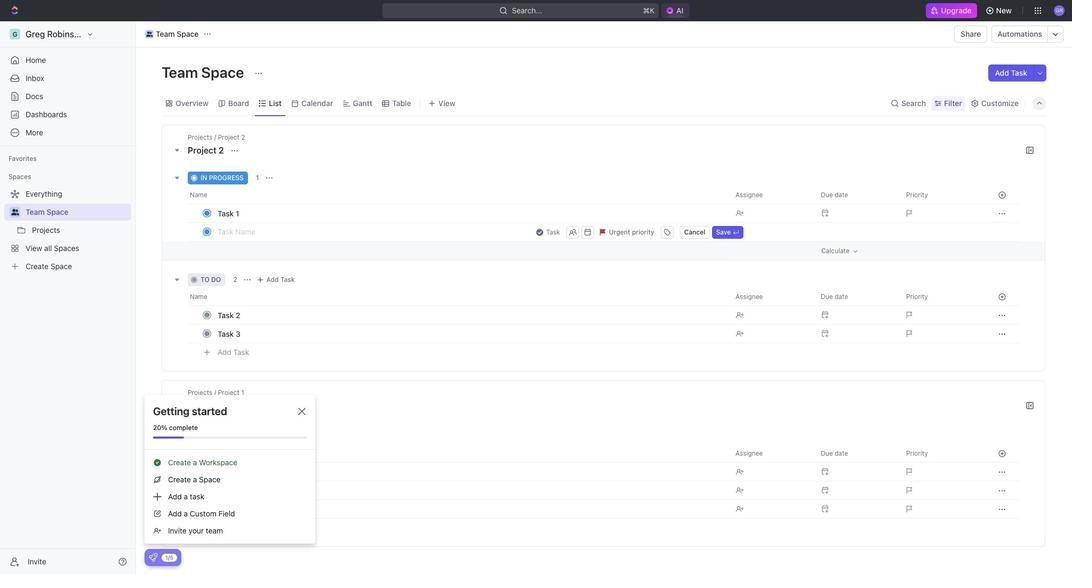 Task type: describe. For each thing, give the bounding box(es) containing it.
‎task for ‎task 1
[[218, 468, 234, 477]]

share
[[961, 29, 981, 38]]

a for workspace
[[193, 458, 197, 467]]

‎task for ‎task 2
[[218, 486, 234, 495]]

invite your team
[[168, 527, 223, 536]]

search...
[[512, 6, 542, 15]]

greg robinson's workspace, , element
[[10, 29, 20, 39]]

‎task 1 link
[[215, 464, 727, 480]]

home link
[[4, 52, 131, 69]]

0 vertical spatial team
[[156, 29, 175, 38]]

priority button for 2
[[900, 289, 985, 306]]

projects / project 1
[[188, 389, 244, 397]]

date for 2
[[835, 293, 848, 301]]

assignee button for 1
[[729, 187, 815, 204]]

3 due from the top
[[821, 450, 833, 458]]

view button
[[425, 96, 459, 111]]

tree inside sidebar navigation
[[4, 186, 131, 275]]

team space inside sidebar navigation
[[26, 208, 69, 217]]

3 for first 'task 3' link from the bottom of the page
[[236, 505, 241, 514]]

ai button
[[662, 3, 690, 18]]

customize
[[982, 98, 1019, 108]]

3 assignee button from the top
[[729, 445, 815, 463]]

add
[[579, 261, 591, 268]]

due date for 2
[[821, 293, 848, 301]]

gr
[[1056, 7, 1063, 13]]

close image
[[298, 408, 306, 416]]

robinson's
[[47, 29, 91, 39]]

search
[[902, 98, 926, 108]]

user group image inside sidebar navigation
[[11, 209, 19, 216]]

due date button for 1
[[815, 187, 900, 204]]

getting
[[153, 405, 190, 418]]

1 vertical spatial team space link
[[26, 204, 129, 221]]

home
[[26, 55, 46, 65]]

0 vertical spatial team space
[[156, 29, 199, 38]]

status
[[607, 261, 628, 268]]

project up project 1
[[218, 389, 239, 397]]

filter
[[944, 98, 962, 108]]

2 task 3 from the top
[[218, 505, 241, 514]]

save button
[[712, 226, 744, 239]]

project down projects / project 1
[[188, 401, 217, 411]]

view all spaces
[[26, 244, 79, 253]]

projects / project 2
[[188, 133, 245, 141]]

gantt link
[[351, 96, 373, 111]]

1 for task 1
[[236, 209, 239, 218]]

sidebar navigation
[[0, 21, 138, 575]]

list link
[[267, 96, 282, 111]]

custom
[[190, 509, 217, 519]]

filter button
[[932, 96, 966, 111]]

everything link
[[4, 186, 129, 203]]

2 name button from the top
[[188, 289, 729, 306]]

field
[[219, 509, 235, 519]]

a for custom
[[184, 509, 188, 519]]

1 vertical spatial 3
[[233, 433, 237, 441]]

calculate button
[[815, 242, 900, 260]]

2 for project 2
[[219, 146, 224, 155]]

docs
[[26, 92, 43, 101]]

workspace for create a workspace
[[199, 458, 237, 467]]

project 2
[[188, 146, 226, 155]]

date for 1
[[835, 191, 848, 199]]

projects link
[[32, 222, 129, 239]]

more button
[[4, 124, 131, 141]]

onboarding checklist button element
[[149, 554, 157, 562]]

3 due date from the top
[[821, 450, 848, 458]]

getting started
[[153, 405, 227, 418]]

team
[[206, 527, 223, 536]]

assignee for 2
[[736, 293, 763, 301]]

create a workspace
[[168, 458, 237, 467]]

due date button for 2
[[815, 289, 900, 306]]

do for 2
[[211, 276, 221, 284]]

workspace for greg robinson's workspace
[[93, 29, 137, 39]]

task
[[190, 492, 204, 501]]

upgrade link
[[926, 3, 977, 18]]

customize button
[[968, 96, 1022, 111]]

2 task 3 link from the top
[[215, 502, 727, 517]]

new
[[996, 6, 1012, 15]]

1 name from the top
[[190, 191, 207, 199]]

cancel
[[684, 228, 706, 236]]

20%
[[153, 424, 167, 432]]

overview
[[176, 98, 209, 108]]

task button
[[531, 226, 564, 239]]

invite for invite your team
[[168, 527, 187, 536]]

overview link
[[173, 96, 209, 111]]

add a custom field
[[168, 509, 235, 519]]

dashboards link
[[4, 106, 131, 123]]

favorites button
[[4, 153, 41, 165]]

create space
[[26, 262, 72, 271]]

started
[[192, 405, 227, 418]]

assignee for 1
[[736, 191, 763, 199]]

board link
[[226, 96, 249, 111]]

search button
[[888, 96, 929, 111]]

new
[[593, 261, 605, 268]]

1 name button from the top
[[188, 187, 729, 204]]

view button
[[425, 91, 459, 116]]

/ for 2
[[214, 133, 216, 141]]

invite for invite
[[28, 557, 46, 566]]

Task Name text field
[[218, 223, 529, 240]]

table
[[392, 98, 411, 108]]

priority
[[632, 228, 655, 236]]

‎task 1
[[218, 468, 239, 477]]

new button
[[981, 2, 1018, 19]]

2 name from the top
[[190, 293, 207, 301]]

2 for task 2
[[236, 311, 240, 320]]

automations
[[998, 29, 1042, 38]]

create space link
[[4, 258, 129, 275]]



Task type: vqa. For each thing, say whether or not it's contained in the screenshot.
middle Priority 'dropdown button'
yes



Task type: locate. For each thing, give the bounding box(es) containing it.
do up task 2
[[211, 276, 221, 284]]

1 date from the top
[[835, 191, 848, 199]]

1 task 3 link from the top
[[215, 326, 727, 342]]

2 assignee from the top
[[736, 293, 763, 301]]

0 vertical spatial priority button
[[900, 187, 985, 204]]

0 vertical spatial view
[[438, 98, 456, 108]]

0 vertical spatial due
[[821, 191, 833, 199]]

3 for first 'task 3' link from the top
[[236, 329, 241, 339]]

/ up project 2 at top left
[[214, 133, 216, 141]]

urgent priority
[[609, 228, 655, 236]]

1 task 3 from the top
[[218, 329, 241, 339]]

calendar
[[301, 98, 333, 108]]

0 vertical spatial ‎task
[[218, 468, 234, 477]]

a down add a task
[[184, 509, 188, 519]]

user group image inside team space link
[[146, 31, 153, 37]]

2 ‎task from the top
[[218, 486, 234, 495]]

view inside button
[[438, 98, 456, 108]]

user group image
[[146, 31, 153, 37], [11, 209, 19, 216]]

0 vertical spatial team space link
[[142, 28, 201, 41]]

to for 2
[[201, 276, 210, 284]]

1 vertical spatial date
[[835, 293, 848, 301]]

workspace
[[93, 29, 137, 39], [199, 458, 237, 467]]

projects up project 2 at top left
[[188, 133, 212, 141]]

cancel button
[[680, 226, 710, 239]]

0 vertical spatial name button
[[188, 187, 729, 204]]

2 priority from the top
[[906, 293, 928, 301]]

0 horizontal spatial invite
[[28, 557, 46, 566]]

g
[[13, 30, 17, 38]]

2 date from the top
[[835, 293, 848, 301]]

inbox
[[26, 74, 44, 83]]

assignee button for 2
[[729, 289, 815, 306]]

1 vertical spatial ‎task
[[218, 486, 234, 495]]

projects
[[188, 133, 212, 141], [32, 226, 60, 235], [188, 389, 212, 397]]

1 horizontal spatial user group image
[[146, 31, 153, 37]]

1 vertical spatial view
[[26, 244, 42, 253]]

view for view all spaces
[[26, 244, 42, 253]]

0 horizontal spatial team space link
[[26, 204, 129, 221]]

3 assignee from the top
[[736, 450, 763, 458]]

0 vertical spatial workspace
[[93, 29, 137, 39]]

1 vertical spatial priority
[[906, 293, 928, 301]]

board
[[228, 98, 249, 108]]

greg
[[26, 29, 45, 39]]

0 vertical spatial invite
[[168, 527, 187, 536]]

20% complete
[[153, 424, 198, 432]]

task 3 link down ‎task 2 'link'
[[215, 502, 727, 517]]

0 vertical spatial assignee
[[736, 191, 763, 199]]

2 / from the top
[[214, 389, 216, 397]]

date
[[835, 191, 848, 199], [835, 293, 848, 301], [835, 450, 848, 458]]

1 vertical spatial spaces
[[54, 244, 79, 253]]

1 horizontal spatial team space link
[[142, 28, 201, 41]]

spaces down favorites button
[[9, 173, 31, 181]]

2 assignee button from the top
[[729, 289, 815, 306]]

2 inside 'link'
[[236, 486, 240, 495]]

task 2
[[218, 311, 240, 320]]

0 vertical spatial /
[[214, 133, 216, 141]]

‎task 2
[[218, 486, 240, 495]]

1 assignee button from the top
[[729, 187, 815, 204]]

due for 1
[[821, 191, 833, 199]]

to
[[201, 276, 210, 284], [201, 433, 210, 441]]

tree containing everything
[[4, 186, 131, 275]]

projects for project 1
[[188, 389, 212, 397]]

view
[[438, 98, 456, 108], [26, 244, 42, 253]]

1 due from the top
[[821, 191, 833, 199]]

2
[[241, 133, 245, 141], [219, 146, 224, 155], [233, 276, 237, 284], [236, 311, 240, 320], [236, 486, 240, 495]]

spaces inside view all spaces link
[[54, 244, 79, 253]]

/
[[214, 133, 216, 141], [214, 389, 216, 397]]

add new status
[[579, 261, 628, 268]]

in
[[201, 174, 207, 182]]

1/5
[[165, 555, 173, 561]]

0 vertical spatial name
[[190, 191, 207, 199]]

1 vertical spatial task 3
[[218, 505, 241, 514]]

do down started
[[211, 433, 221, 441]]

due for 2
[[821, 293, 833, 301]]

urgent priority button
[[596, 226, 659, 239]]

2 vertical spatial date
[[835, 450, 848, 458]]

workspace up ‎task 1
[[199, 458, 237, 467]]

2 priority button from the top
[[900, 289, 985, 306]]

progress
[[209, 174, 244, 182]]

1 / from the top
[[214, 133, 216, 141]]

1 horizontal spatial workspace
[[199, 458, 237, 467]]

/ up project 1
[[214, 389, 216, 397]]

tree
[[4, 186, 131, 275]]

2 vertical spatial due date
[[821, 450, 848, 458]]

create for create a space
[[168, 475, 191, 484]]

task 3 link
[[215, 326, 727, 342], [215, 502, 727, 517]]

‎task inside 'link'
[[218, 486, 234, 495]]

1 vertical spatial priority button
[[900, 289, 985, 306]]

spaces up create space link
[[54, 244, 79, 253]]

your
[[189, 527, 204, 536]]

1 horizontal spatial spaces
[[54, 244, 79, 253]]

priority
[[906, 191, 928, 199], [906, 293, 928, 301], [906, 450, 928, 458]]

add task
[[995, 68, 1028, 77], [267, 276, 295, 284], [218, 348, 249, 357], [267, 433, 295, 441], [218, 523, 249, 532]]

/ for 1
[[214, 389, 216, 397]]

1 vertical spatial task 3 link
[[215, 502, 727, 517]]

1 for project 1
[[219, 401, 223, 411]]

3 priority button from the top
[[900, 445, 985, 463]]

team inside sidebar navigation
[[26, 208, 45, 217]]

1 vertical spatial name button
[[188, 289, 729, 306]]

0 vertical spatial priority
[[906, 191, 928, 199]]

1 to do from the top
[[201, 276, 221, 284]]

everything
[[26, 189, 62, 198]]

1 vertical spatial team
[[162, 63, 198, 81]]

automations button
[[993, 26, 1048, 42]]

create
[[26, 262, 49, 271], [168, 458, 191, 467], [168, 475, 191, 484]]

0 vertical spatial 3
[[236, 329, 241, 339]]

2 to do from the top
[[201, 433, 221, 441]]

more
[[26, 128, 43, 137]]

2 vertical spatial assignee button
[[729, 445, 815, 463]]

2 due from the top
[[821, 293, 833, 301]]

2 vertical spatial due
[[821, 450, 833, 458]]

2 vertical spatial due date button
[[815, 445, 900, 463]]

task 2 link
[[215, 308, 727, 323]]

list
[[269, 98, 282, 108]]

complete
[[169, 424, 198, 432]]

1 vertical spatial assignee button
[[729, 289, 815, 306]]

1 do from the top
[[211, 276, 221, 284]]

dashboards
[[26, 110, 67, 119]]

2 to from the top
[[201, 433, 210, 441]]

create for create a workspace
[[168, 458, 191, 467]]

2 vertical spatial assignee
[[736, 450, 763, 458]]

add a task
[[168, 492, 204, 501]]

calendar link
[[299, 96, 333, 111]]

1 vertical spatial create
[[168, 458, 191, 467]]

1 priority button from the top
[[900, 187, 985, 204]]

1 vertical spatial name
[[190, 293, 207, 301]]

to do for 3
[[201, 433, 221, 441]]

priority button
[[900, 187, 985, 204], [900, 289, 985, 306], [900, 445, 985, 463]]

2 due date from the top
[[821, 293, 848, 301]]

urgent
[[609, 228, 630, 236]]

calculate
[[822, 247, 850, 255]]

task 3 link down task 2 'link'
[[215, 326, 727, 342]]

save
[[716, 228, 731, 236]]

a left the task
[[184, 492, 188, 501]]

do for 3
[[211, 433, 221, 441]]

create inside sidebar navigation
[[26, 262, 49, 271]]

0 vertical spatial to do
[[201, 276, 221, 284]]

priority for 1
[[906, 191, 928, 199]]

0 vertical spatial due date
[[821, 191, 848, 199]]

add new status button
[[574, 261, 633, 268]]

due date button
[[815, 187, 900, 204], [815, 289, 900, 306], [815, 445, 900, 463]]

1 vertical spatial to
[[201, 433, 210, 441]]

create up create a space
[[168, 458, 191, 467]]

1 assignee from the top
[[736, 191, 763, 199]]

⌘k
[[643, 6, 655, 15]]

space
[[177, 29, 199, 38], [201, 63, 244, 81], [47, 208, 69, 217], [51, 262, 72, 271], [199, 475, 221, 484]]

0 horizontal spatial view
[[26, 244, 42, 253]]

favorites
[[9, 155, 37, 163]]

0 vertical spatial assignee button
[[729, 187, 815, 204]]

0 vertical spatial task 3
[[218, 329, 241, 339]]

gr button
[[1051, 2, 1068, 19]]

2 due date button from the top
[[815, 289, 900, 306]]

1 for ‎task 1
[[236, 468, 239, 477]]

2 vertical spatial team
[[26, 208, 45, 217]]

table link
[[390, 96, 411, 111]]

name button up task 2 'link'
[[188, 289, 729, 306]]

0 vertical spatial task 3 link
[[215, 326, 727, 342]]

‎task 2 link
[[215, 483, 727, 499]]

1 vertical spatial to do
[[201, 433, 221, 441]]

task 1 link
[[215, 206, 727, 221]]

1 priority from the top
[[906, 191, 928, 199]]

create up add a task
[[168, 475, 191, 484]]

2 inside 'link'
[[236, 311, 240, 320]]

2 vertical spatial priority button
[[900, 445, 985, 463]]

to do for 2
[[201, 276, 221, 284]]

to do up task 2
[[201, 276, 221, 284]]

1 vertical spatial assignee
[[736, 293, 763, 301]]

to for 3
[[201, 433, 210, 441]]

1 vertical spatial user group image
[[11, 209, 19, 216]]

projects up project 1
[[188, 389, 212, 397]]

a
[[193, 458, 197, 467], [193, 475, 197, 484], [184, 492, 188, 501], [184, 509, 188, 519]]

a for space
[[193, 475, 197, 484]]

all
[[44, 244, 52, 253]]

1 vertical spatial team space
[[162, 63, 247, 81]]

0 horizontal spatial spaces
[[9, 173, 31, 181]]

task 1
[[218, 209, 239, 218]]

1 vertical spatial do
[[211, 433, 221, 441]]

priority button for 1
[[900, 187, 985, 204]]

project 1
[[188, 401, 225, 411]]

2 vertical spatial team space
[[26, 208, 69, 217]]

task inside dropdown button
[[546, 228, 560, 236]]

create for create space
[[26, 262, 49, 271]]

priority for 2
[[906, 293, 928, 301]]

invite inside sidebar navigation
[[28, 557, 46, 566]]

ai
[[676, 6, 684, 15]]

task 3
[[218, 329, 241, 339], [218, 505, 241, 514]]

assignee
[[736, 191, 763, 199], [736, 293, 763, 301], [736, 450, 763, 458]]

2 vertical spatial 3
[[236, 505, 241, 514]]

‎task down ‎task 1
[[218, 486, 234, 495]]

0 vertical spatial user group image
[[146, 31, 153, 37]]

3 date from the top
[[835, 450, 848, 458]]

0 vertical spatial date
[[835, 191, 848, 199]]

task inside 'link'
[[218, 311, 234, 320]]

1 horizontal spatial invite
[[168, 527, 187, 536]]

name button
[[188, 187, 729, 204], [188, 289, 729, 306]]

0 vertical spatial spaces
[[9, 173, 31, 181]]

0 vertical spatial create
[[26, 262, 49, 271]]

1 vertical spatial workspace
[[199, 458, 237, 467]]

0 vertical spatial projects
[[188, 133, 212, 141]]

2 do from the top
[[211, 433, 221, 441]]

team space
[[156, 29, 199, 38], [162, 63, 247, 81], [26, 208, 69, 217]]

3 down task 2
[[236, 329, 241, 339]]

view left all
[[26, 244, 42, 253]]

due date for 1
[[821, 191, 848, 199]]

1 ‎task from the top
[[218, 468, 234, 477]]

0 vertical spatial due date button
[[815, 187, 900, 204]]

projects for project 2
[[188, 133, 212, 141]]

0 horizontal spatial user group image
[[11, 209, 19, 216]]

a for task
[[184, 492, 188, 501]]

1 horizontal spatial view
[[438, 98, 456, 108]]

onboarding checklist button image
[[149, 554, 157, 562]]

2 for ‎task 2
[[236, 486, 240, 495]]

view right table
[[438, 98, 456, 108]]

0 vertical spatial to
[[201, 276, 210, 284]]

docs link
[[4, 88, 131, 105]]

greg robinson's workspace
[[26, 29, 137, 39]]

inbox link
[[4, 70, 131, 87]]

3 priority from the top
[[906, 450, 928, 458]]

project down projects / project 2
[[188, 146, 217, 155]]

share button
[[954, 26, 988, 43]]

1 vertical spatial due date button
[[815, 289, 900, 306]]

workspace inside sidebar navigation
[[93, 29, 137, 39]]

3 due date button from the top
[[815, 445, 900, 463]]

upgrade
[[941, 6, 972, 15]]

name
[[190, 191, 207, 199], [190, 293, 207, 301]]

projects inside sidebar navigation
[[32, 226, 60, 235]]

1 due date from the top
[[821, 191, 848, 199]]

task 3 down "‎task 2"
[[218, 505, 241, 514]]

3 right field at the bottom left of the page
[[236, 505, 241, 514]]

view all spaces link
[[4, 240, 129, 257]]

0 horizontal spatial workspace
[[93, 29, 137, 39]]

project up project 2 at top left
[[218, 133, 239, 141]]

in progress
[[201, 174, 244, 182]]

0 vertical spatial do
[[211, 276, 221, 284]]

1 vertical spatial due date
[[821, 293, 848, 301]]

to do down started
[[201, 433, 221, 441]]

task 3 down task 2
[[218, 329, 241, 339]]

a up the task
[[193, 475, 197, 484]]

1 vertical spatial projects
[[32, 226, 60, 235]]

1 due date button from the top
[[815, 187, 900, 204]]

2 vertical spatial create
[[168, 475, 191, 484]]

1 vertical spatial due
[[821, 293, 833, 301]]

‎task up "‎task 2"
[[218, 468, 234, 477]]

team
[[156, 29, 175, 38], [162, 63, 198, 81], [26, 208, 45, 217]]

space inside create space link
[[51, 262, 72, 271]]

view inside sidebar navigation
[[26, 244, 42, 253]]

2 vertical spatial projects
[[188, 389, 212, 397]]

workspace right robinson's
[[93, 29, 137, 39]]

1 vertical spatial /
[[214, 389, 216, 397]]

3 up ‎task 1
[[233, 433, 237, 441]]

a up create a space
[[193, 458, 197, 467]]

1 vertical spatial invite
[[28, 557, 46, 566]]

name button up task 1 link
[[188, 187, 729, 204]]

projects up all
[[32, 226, 60, 235]]

create a space
[[168, 475, 221, 484]]

create down all
[[26, 262, 49, 271]]

1 to from the top
[[201, 276, 210, 284]]

assignee button
[[729, 187, 815, 204], [729, 289, 815, 306], [729, 445, 815, 463]]

view for view
[[438, 98, 456, 108]]

gantt
[[353, 98, 373, 108]]

2 vertical spatial priority
[[906, 450, 928, 458]]



